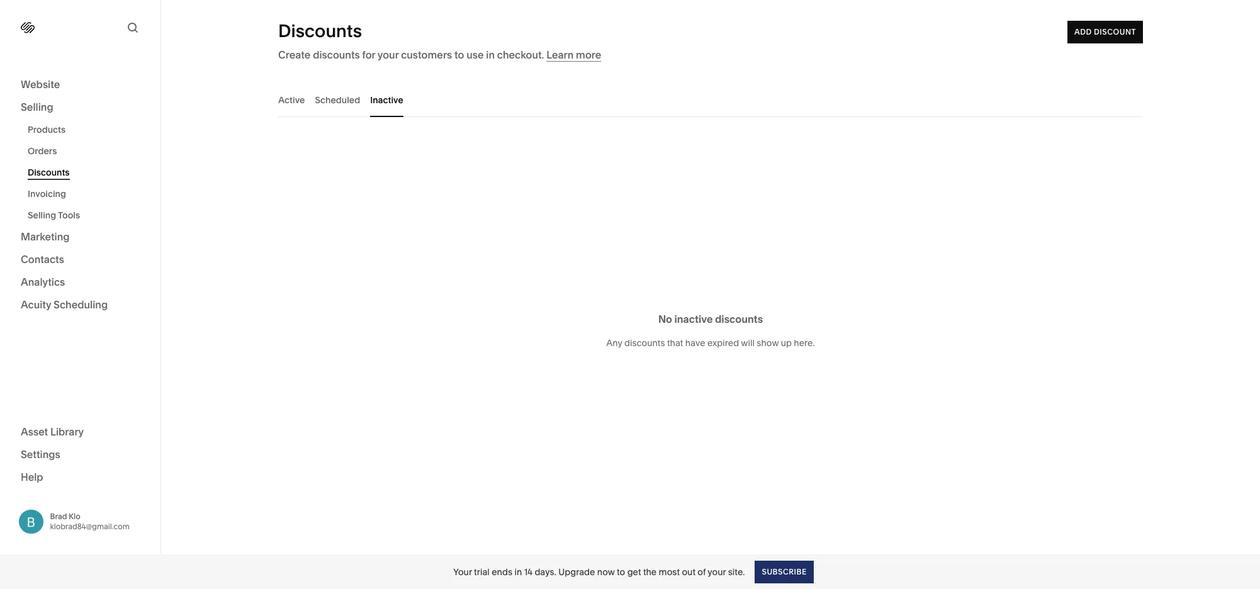 Task type: locate. For each thing, give the bounding box(es) containing it.
tab list containing active
[[278, 82, 1143, 117]]

discounts
[[313, 48, 360, 61], [715, 312, 763, 325], [624, 337, 665, 348]]

1 horizontal spatial discounts
[[278, 20, 362, 42]]

selling
[[21, 101, 53, 113], [28, 210, 56, 221]]

asset
[[21, 425, 48, 438]]

tools
[[58, 210, 80, 221]]

your
[[378, 48, 399, 61], [708, 566, 726, 578]]

create
[[278, 48, 311, 61]]

0 horizontal spatial discounts
[[313, 48, 360, 61]]

selling inside selling link
[[21, 101, 53, 113]]

0 vertical spatial your
[[378, 48, 399, 61]]

asset library link
[[21, 425, 140, 440]]

discounts up invoicing on the left
[[28, 167, 70, 178]]

1 vertical spatial in
[[515, 566, 522, 578]]

your right 'of'
[[708, 566, 726, 578]]

show
[[757, 337, 779, 348]]

upgrade
[[558, 566, 595, 578]]

selling up marketing
[[28, 210, 56, 221]]

discounts
[[278, 20, 362, 42], [28, 167, 70, 178]]

learn more link
[[546, 48, 601, 62]]

in right use
[[486, 48, 495, 61]]

in left 14
[[515, 566, 522, 578]]

customers
[[401, 48, 452, 61]]

scheduling
[[54, 298, 108, 311]]

settings
[[21, 448, 60, 460]]

no inactive discounts
[[658, 312, 763, 325]]

in
[[486, 48, 495, 61], [515, 566, 522, 578]]

subscribe
[[762, 567, 807, 576]]

checkout.
[[497, 48, 544, 61]]

selling tools link
[[28, 205, 147, 226]]

acuity scheduling
[[21, 298, 108, 311]]

learn
[[546, 48, 574, 61]]

use
[[467, 48, 484, 61]]

selling for selling tools
[[28, 210, 56, 221]]

0 vertical spatial in
[[486, 48, 495, 61]]

1 horizontal spatial in
[[515, 566, 522, 578]]

0 vertical spatial discounts
[[313, 48, 360, 61]]

products
[[28, 124, 66, 135]]

selling inside selling tools link
[[28, 210, 56, 221]]

to left use
[[454, 48, 464, 61]]

discounts up create
[[278, 20, 362, 42]]

1 vertical spatial discounts
[[28, 167, 70, 178]]

1 vertical spatial your
[[708, 566, 726, 578]]

inactive
[[674, 312, 713, 325]]

orders
[[28, 145, 57, 157]]

asset library
[[21, 425, 84, 438]]

discounts up will
[[715, 312, 763, 325]]

help link
[[21, 470, 43, 484]]

0 horizontal spatial discounts
[[28, 167, 70, 178]]

0 horizontal spatial your
[[378, 48, 399, 61]]

to left get
[[617, 566, 625, 578]]

trial
[[474, 566, 490, 578]]

0 vertical spatial to
[[454, 48, 464, 61]]

tab list
[[278, 82, 1143, 117]]

inactive button
[[370, 82, 403, 117]]

2 vertical spatial discounts
[[624, 337, 665, 348]]

1 vertical spatial selling
[[28, 210, 56, 221]]

1 horizontal spatial discounts
[[624, 337, 665, 348]]

discounts left the for
[[313, 48, 360, 61]]

0 vertical spatial selling
[[21, 101, 53, 113]]

acuity scheduling link
[[21, 298, 140, 313]]

0 horizontal spatial in
[[486, 48, 495, 61]]

any discounts that have expired will show up here.
[[606, 337, 815, 348]]

brad
[[50, 512, 67, 521]]

ends
[[492, 566, 512, 578]]

scheduled button
[[315, 82, 360, 117]]

analytics
[[21, 276, 65, 288]]

your right the for
[[378, 48, 399, 61]]

any
[[606, 337, 622, 348]]

marketing link
[[21, 230, 140, 245]]

2 horizontal spatial discounts
[[715, 312, 763, 325]]

selling down website
[[21, 101, 53, 113]]

discounts right any at the left of page
[[624, 337, 665, 348]]

that
[[667, 337, 683, 348]]

klobrad84@gmail.com
[[50, 522, 130, 531]]

1 horizontal spatial your
[[708, 566, 726, 578]]

most
[[659, 566, 680, 578]]

settings link
[[21, 447, 140, 462]]

for
[[362, 48, 375, 61]]

invoicing
[[28, 188, 66, 200]]

marketing
[[21, 230, 70, 243]]

contacts link
[[21, 252, 140, 268]]

1 vertical spatial to
[[617, 566, 625, 578]]

to
[[454, 48, 464, 61], [617, 566, 625, 578]]

acuity
[[21, 298, 51, 311]]



Task type: vqa. For each thing, say whether or not it's contained in the screenshot.
INVOICING
yes



Task type: describe. For each thing, give the bounding box(es) containing it.
add discount button
[[1067, 21, 1143, 43]]

your
[[453, 566, 472, 578]]

website
[[21, 78, 60, 91]]

library
[[50, 425, 84, 438]]

active
[[278, 94, 305, 105]]

inactive
[[370, 94, 403, 105]]

create discounts for your customers to use in checkout. learn more
[[278, 48, 601, 61]]

products link
[[28, 119, 147, 140]]

14
[[524, 566, 533, 578]]

orders link
[[28, 140, 147, 162]]

days.
[[535, 566, 556, 578]]

discounts link
[[28, 162, 147, 183]]

get
[[627, 566, 641, 578]]

0 vertical spatial discounts
[[278, 20, 362, 42]]

selling tools
[[28, 210, 80, 221]]

invoicing link
[[28, 183, 147, 205]]

1 horizontal spatial to
[[617, 566, 625, 578]]

discount
[[1094, 27, 1136, 37]]

scheduled
[[315, 94, 360, 105]]

up
[[781, 337, 792, 348]]

add discount
[[1074, 27, 1136, 37]]

help
[[21, 471, 43, 483]]

active button
[[278, 82, 305, 117]]

0 horizontal spatial to
[[454, 48, 464, 61]]

more
[[576, 48, 601, 61]]

discounts for your
[[313, 48, 360, 61]]

subscribe button
[[755, 561, 814, 583]]

here.
[[794, 337, 815, 348]]

your trial ends in 14 days. upgrade now to get the most out of your site.
[[453, 566, 745, 578]]

discounts for have
[[624, 337, 665, 348]]

now
[[597, 566, 615, 578]]

out
[[682, 566, 696, 578]]

add
[[1074, 27, 1092, 37]]

have
[[685, 337, 705, 348]]

klo
[[69, 512, 80, 521]]

no
[[658, 312, 672, 325]]

site.
[[728, 566, 745, 578]]

contacts
[[21, 253, 64, 266]]

analytics link
[[21, 275, 140, 290]]

of
[[698, 566, 706, 578]]

website link
[[21, 77, 140, 93]]

1 vertical spatial discounts
[[715, 312, 763, 325]]

selling link
[[21, 100, 140, 115]]

the
[[643, 566, 657, 578]]

selling for selling
[[21, 101, 53, 113]]

expired
[[707, 337, 739, 348]]

brad klo klobrad84@gmail.com
[[50, 512, 130, 531]]

will
[[741, 337, 755, 348]]



